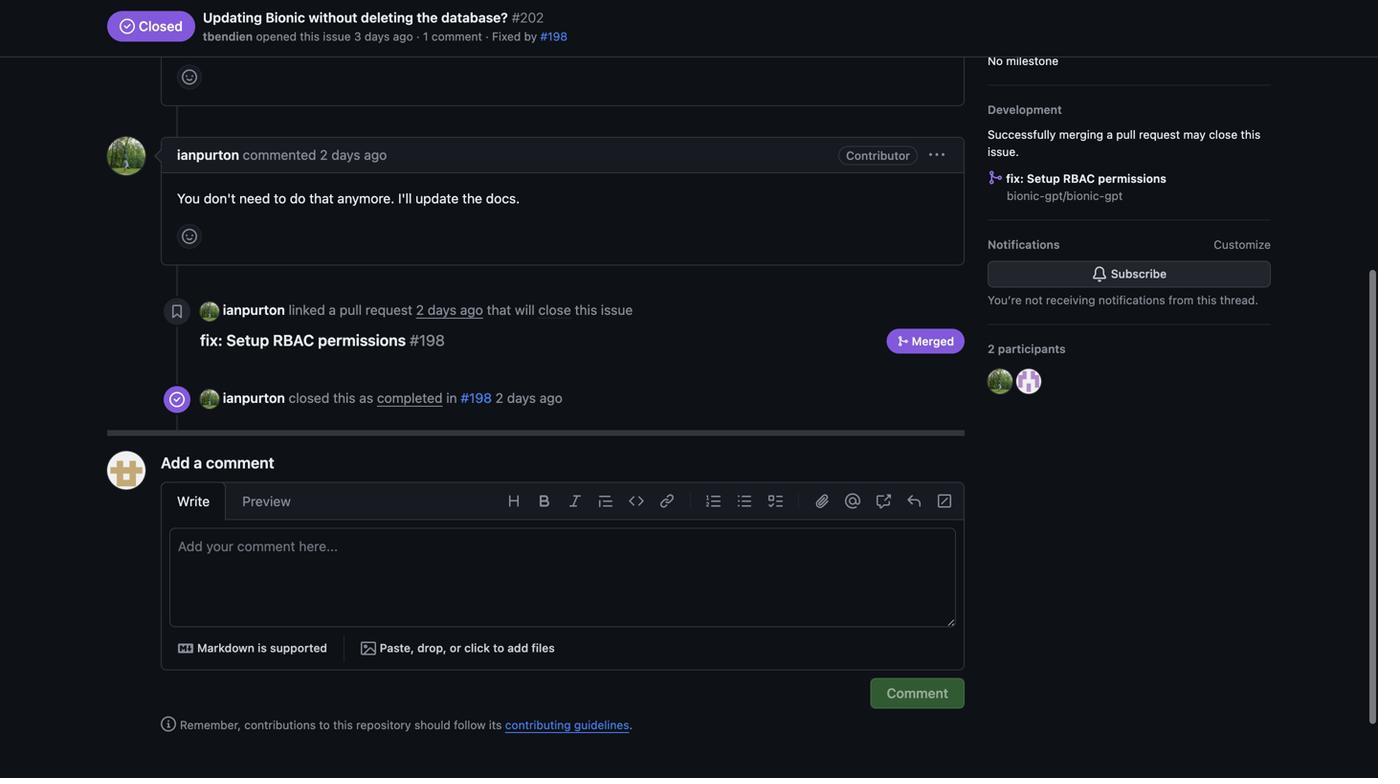 Task type: describe. For each thing, give the bounding box(es) containing it.
notifications
[[988, 238, 1060, 251]]

deleting
[[361, 10, 414, 25]]

image image
[[361, 641, 376, 656]]

1 horizontal spatial issue
[[601, 302, 633, 318]]

merged
[[909, 334, 955, 348]]

0 horizontal spatial #198 link
[[461, 390, 496, 406]]

merging
[[1060, 128, 1104, 141]]

close inside the successfully merging a pull request may close this issue.
[[1210, 128, 1238, 141]]

database?
[[441, 10, 508, 25]]

this issue will close when #198 is merged element
[[539, 302, 571, 319]]

3 docker- from the left
[[448, 11, 496, 27]]

select milestones element
[[988, 27, 1272, 69]]

permissions for fix: setup rbac permissions
[[1099, 172, 1167, 185]]

2 vertical spatial the
[[463, 191, 483, 206]]

ago up anymore.
[[364, 147, 387, 163]]

updating
[[203, 10, 262, 25]]

you don't need to do that anymore. i'll update the docs.
[[177, 191, 520, 206]]

ianpurton for ianpurton linked a pull request 2 days ago that will close this issue
[[223, 302, 285, 318]]

fix: setup rbac permissions #198
[[200, 331, 445, 349]]

comment inside add a comment element
[[206, 454, 274, 472]]

request for may
[[1140, 128, 1181, 141]]

docker-compose -f docker-compose.yml -f docker-compose-gpu.yml down -v to completely delete the database.
[[177, 11, 661, 47]]

this right from
[[1198, 293, 1217, 307]]

days inside updating bionic without deleting the database? #202 tbendien opened this issue 3 days ago · 1 comment · fixed by #198
[[365, 30, 390, 43]]

bionic-
[[1007, 189, 1045, 203]]

write button
[[161, 482, 226, 520]]

completely
[[193, 31, 261, 47]]

2 f from the left
[[439, 11, 444, 27]]

0 vertical spatial ianpurton link
[[177, 147, 239, 163]]

successfully merging a pull request may close this issue.
[[988, 128, 1261, 158]]

ianpurton commented 2 days ago
[[177, 147, 387, 163]]

in
[[446, 390, 457, 406]]

ago left will
[[460, 302, 483, 318]]

participants
[[998, 342, 1066, 356]]

write tab panel
[[162, 528, 964, 670]]

guidelines
[[574, 718, 630, 732]]

add a comment
[[161, 454, 274, 472]]

do
[[290, 191, 306, 206]]

drop,
[[418, 641, 447, 655]]

add or remove reactions image for you don't need to do that anymore. i'll update the docs.
[[182, 229, 197, 244]]

repository
[[356, 718, 411, 732]]

rbac for fix: setup rbac permissions #198
[[273, 331, 314, 349]]

2 right in
[[496, 390, 504, 406]]

comment button
[[871, 678, 965, 709]]

subscribe
[[1112, 267, 1167, 281]]

subscribe button
[[988, 261, 1272, 288]]

mention image
[[846, 493, 861, 509]]

markdown
[[197, 641, 255, 655]]

by
[[524, 30, 537, 43]]

  text field inside the write tab panel
[[170, 529, 956, 627]]

add
[[161, 454, 190, 472]]

1 horizontal spatial #198
[[461, 390, 492, 406]]

0 vertical spatial issue closed image
[[120, 19, 135, 34]]

2 docker- from the left
[[300, 11, 348, 27]]

to inside docker-compose -f docker-compose.yml -f docker-compose-gpu.yml down -v to completely delete the database.
[[177, 31, 190, 47]]

#198 inside updating bionic without deleting the database? #202 tbendien opened this issue 3 days ago · 1 comment · fixed by #198
[[541, 30, 568, 43]]

database.
[[331, 31, 392, 47]]

anymore.
[[338, 191, 395, 206]]

diff ignored image
[[937, 493, 953, 509]]

rbac for fix: setup rbac permissions
[[1064, 172, 1096, 185]]

i'll
[[398, 191, 412, 206]]

fix: setup rbac permissions link
[[988, 170, 1167, 187]]

1 vertical spatial #198
[[410, 331, 445, 349]]

link issues element
[[988, 101, 1272, 204]]

this inside the successfully merging a pull request may close this issue.
[[1241, 128, 1261, 141]]

gpt/bionic-
[[1045, 189, 1105, 203]]

1 - from the left
[[286, 11, 292, 27]]

list ordered image
[[707, 493, 722, 509]]

issue inside updating bionic without deleting the database? #202 tbendien opened this issue 3 days ago · 1 comment · fixed by #198
[[323, 30, 351, 43]]

down
[[611, 11, 645, 27]]

fixed
[[492, 30, 521, 43]]

bookmark image
[[169, 304, 185, 319]]

update
[[416, 191, 459, 206]]

write
[[177, 493, 210, 509]]

or
[[450, 641, 461, 655]]

merged pull request image
[[988, 170, 1003, 185]]

2 - from the left
[[433, 11, 439, 27]]

remember,
[[180, 718, 241, 732]]

1 f from the left
[[292, 11, 296, 27]]

opened
[[256, 30, 297, 43]]

you're
[[988, 293, 1022, 307]]

2 right commented at the top left of the page
[[320, 147, 328, 163]]

contributing
[[505, 718, 571, 732]]

fix: for fix: setup rbac permissions #198
[[200, 331, 223, 349]]

1
[[423, 30, 429, 43]]

follow
[[454, 718, 486, 732]]

reply image
[[907, 493, 922, 509]]

don't
[[204, 191, 236, 206]]

contributions
[[244, 718, 316, 732]]

setup for fix: setup rbac permissions
[[1027, 172, 1061, 185]]

3
[[354, 30, 361, 43]]

should
[[415, 718, 451, 732]]

will
[[515, 302, 535, 318]]

quote image
[[598, 493, 614, 509]]

v
[[654, 11, 661, 27]]

@tbendien image
[[1017, 369, 1042, 394]]

#202
[[512, 10, 544, 25]]

italic image
[[568, 493, 583, 509]]

tasklist image
[[768, 493, 783, 509]]

gpu.yml
[[559, 11, 607, 27]]

a for merging
[[1107, 128, 1114, 141]]

development
[[988, 103, 1063, 116]]

heading image
[[507, 493, 522, 509]]

compose-
[[496, 11, 559, 27]]

markdown is supported link
[[169, 635, 336, 662]]

info image
[[161, 717, 176, 732]]

1 vertical spatial 2 days ago link
[[416, 302, 483, 318]]

closed
[[139, 18, 183, 34]]

days left will
[[428, 302, 457, 318]]

its
[[489, 718, 502, 732]]

bionic-gpt/bionic-gpt link
[[1003, 187, 1272, 204]]

0 horizontal spatial that
[[309, 191, 334, 206]]

contributing guidelines link
[[505, 718, 630, 732]]

setup for fix: setup rbac permissions #198
[[227, 331, 269, 349]]

the inside docker-compose -f docker-compose.yml -f docker-compose-gpu.yml down -v to completely delete the database.
[[307, 31, 327, 47]]

customize
[[1214, 238, 1272, 251]]



Task type: locate. For each thing, give the bounding box(es) containing it.
2 horizontal spatial 2 days ago link
[[496, 390, 563, 406]]

ianpurton closed this as completed in #198 2 days ago
[[223, 390, 563, 406]]

0 horizontal spatial comment
[[206, 454, 274, 472]]

0 vertical spatial permissions
[[1099, 172, 1167, 185]]

docker- up database.
[[300, 11, 348, 27]]

2 days ago link up you don't need to do that anymore. i'll update the docs. at left
[[320, 147, 387, 163]]

#198 right in
[[461, 390, 492, 406]]

ianpurton left closed
[[223, 390, 285, 406]]

add or remove reactions image down you
[[182, 229, 197, 244]]

a right the merging
[[1107, 128, 1114, 141]]

permissions up as
[[318, 331, 406, 349]]

gpt
[[1105, 189, 1123, 203]]

ianpurton
[[177, 147, 239, 163], [223, 302, 285, 318], [223, 390, 285, 406]]

request up fix: setup rbac permissions #198
[[366, 302, 413, 318]]

closed
[[289, 390, 330, 406]]

ago down this issue will close when #198 is merged element at the left top of page
[[540, 390, 563, 406]]

successfully
[[988, 128, 1056, 141]]

0 horizontal spatial 2 days ago link
[[320, 147, 387, 163]]

cross reference image
[[876, 493, 891, 509]]

1 horizontal spatial fix:
[[1007, 172, 1024, 185]]

this down without
[[300, 30, 320, 43]]

0 horizontal spatial f
[[292, 11, 296, 27]]

markdown image
[[178, 641, 193, 656]]

1 horizontal spatial request
[[1140, 128, 1181, 141]]

the
[[417, 10, 438, 25], [307, 31, 327, 47], [463, 191, 483, 206]]

1 horizontal spatial the
[[417, 10, 438, 25]]

rbac
[[1064, 172, 1096, 185], [273, 331, 314, 349]]

ianpurton link left closed
[[223, 390, 285, 406]]

git merge image
[[898, 334, 909, 348]]

0 horizontal spatial a
[[194, 454, 202, 472]]

#198
[[541, 30, 568, 43], [410, 331, 445, 349], [461, 390, 492, 406]]

paperclip image
[[815, 493, 830, 509]]

ianpurton for ianpurton commented 2 days ago
[[177, 147, 239, 163]]

close right the may
[[1210, 128, 1238, 141]]

comment up add a comment 'tab list'
[[206, 454, 274, 472]]

ianpurton link up don't
[[177, 147, 239, 163]]

1 horizontal spatial comment
[[432, 30, 482, 43]]

1 horizontal spatial docker-
[[300, 11, 348, 27]]

1 vertical spatial ianpurton
[[223, 302, 285, 318]]

1 horizontal spatial pull
[[1117, 128, 1136, 141]]

1 horizontal spatial a
[[329, 302, 336, 318]]

completed link
[[377, 390, 443, 406]]

bionic-gpt/bionic-gpt
[[1007, 189, 1123, 203]]

0 vertical spatial request
[[1140, 128, 1181, 141]]

no milestone
[[988, 54, 1059, 68]]

tbendien link
[[203, 30, 253, 43]]

add or remove reactions element down completely
[[177, 65, 202, 90]]

2 · from the left
[[486, 30, 489, 43]]

ianpurton for ianpurton closed this as completed in #198 2 days ago
[[223, 390, 285, 406]]

to left completely
[[177, 31, 190, 47]]

2
[[320, 147, 328, 163], [416, 302, 424, 318], [988, 342, 995, 356], [496, 390, 504, 406]]

to right contributions
[[319, 718, 330, 732]]

issue right this issue will close when #198 is merged element at the left top of page
[[601, 302, 633, 318]]

updating bionic without deleting the database? link
[[203, 8, 508, 28]]

comment
[[432, 30, 482, 43], [206, 454, 274, 472]]

- up delete
[[286, 11, 292, 27]]

0 vertical spatial fix:
[[1007, 172, 1024, 185]]

1 vertical spatial setup
[[227, 331, 269, 349]]

1 vertical spatial ianpurton link
[[223, 302, 285, 318]]

0 vertical spatial rbac
[[1064, 172, 1096, 185]]

setup
[[1027, 172, 1061, 185], [227, 331, 269, 349]]

2 horizontal spatial the
[[463, 191, 483, 206]]

a right add
[[194, 454, 202, 472]]

completed
[[377, 390, 443, 406]]

f
[[292, 11, 296, 27], [439, 11, 444, 27]]

ago
[[393, 30, 413, 43], [364, 147, 387, 163], [460, 302, 483, 318], [540, 390, 563, 406]]

docker- up fixed
[[448, 11, 496, 27]]

is
[[258, 641, 267, 655]]

1 vertical spatial the
[[307, 31, 327, 47]]

days up you don't need to do that anymore. i'll update the docs. at left
[[332, 147, 361, 163]]

click
[[465, 641, 490, 655]]

as
[[359, 390, 374, 406]]

issue closed image up add
[[169, 392, 185, 407]]

to inside button
[[493, 641, 505, 655]]

fix: setup rbac permissions
[[1003, 172, 1167, 185]]

1 horizontal spatial -
[[433, 11, 439, 27]]

from
[[1169, 293, 1194, 307]]

0 vertical spatial close
[[1210, 128, 1238, 141]]

0 horizontal spatial issue
[[323, 30, 351, 43]]

2 add or remove reactions image from the top
[[182, 229, 197, 244]]

2 left participants
[[988, 342, 995, 356]]

1 horizontal spatial that
[[487, 302, 512, 318]]

add or remove reactions element for you don't need to do that anymore. i'll update the docs.
[[177, 224, 202, 249]]

preview
[[242, 493, 291, 509]]

@ianpurton image
[[107, 137, 146, 175], [200, 302, 219, 321], [988, 369, 1013, 394], [200, 390, 219, 409]]

0 vertical spatial comment
[[432, 30, 482, 43]]

0 horizontal spatial ·
[[417, 30, 420, 43]]

delete
[[265, 31, 304, 47]]

0 vertical spatial setup
[[1027, 172, 1061, 185]]

request for 2
[[366, 302, 413, 318]]

bell image
[[1092, 267, 1108, 282]]

pull for linked
[[340, 302, 362, 318]]

0 vertical spatial the
[[417, 10, 438, 25]]

#198 down ianpurton linked a pull request 2 days ago that will close this issue
[[410, 331, 445, 349]]

0 vertical spatial #198 link
[[541, 30, 568, 43]]

request
[[1140, 128, 1181, 141], [366, 302, 413, 318]]

you
[[177, 191, 200, 206]]

  text field
[[170, 529, 956, 627]]

2 horizontal spatial #198
[[541, 30, 568, 43]]

pull for merging
[[1117, 128, 1136, 141]]

1 vertical spatial a
[[329, 302, 336, 318]]

a right 'linked'
[[329, 302, 336, 318]]

1 vertical spatial permissions
[[318, 331, 406, 349]]

add
[[508, 641, 529, 655]]

0 vertical spatial add or remove reactions element
[[177, 65, 202, 90]]

1 vertical spatial that
[[487, 302, 512, 318]]

to
[[177, 31, 190, 47], [274, 191, 286, 206], [493, 641, 505, 655], [319, 718, 330, 732]]

compose
[[225, 11, 282, 27]]

2 up completed link
[[416, 302, 424, 318]]

#198 link
[[541, 30, 568, 43], [461, 390, 496, 406]]

ago down compose.yml
[[393, 30, 413, 43]]

ianpurton link
[[177, 147, 239, 163], [223, 302, 285, 318], [223, 390, 285, 406]]

paste, drop, or click to add files button
[[352, 635, 564, 662]]

2 horizontal spatial docker-
[[448, 11, 496, 27]]

contributor
[[847, 149, 911, 162]]

bionic
[[266, 10, 305, 25]]

add a comment tab list
[[161, 482, 307, 520]]

link image
[[660, 493, 675, 509]]

show options image
[[930, 147, 945, 163]]

tbendien
[[203, 30, 253, 43]]

a for linked
[[329, 302, 336, 318]]

0 horizontal spatial fix:
[[200, 331, 223, 349]]

supported
[[270, 641, 327, 655]]

0 horizontal spatial request
[[366, 302, 413, 318]]

1 vertical spatial close
[[539, 302, 571, 318]]

1 horizontal spatial permissions
[[1099, 172, 1167, 185]]

you're not receiving notifications from this thread.
[[988, 293, 1259, 307]]

1 vertical spatial fix:
[[200, 331, 223, 349]]

comment inside updating bionic without deleting the database? #202 tbendien opened this issue 3 days ago · 1 comment · fixed by #198
[[432, 30, 482, 43]]

the down without
[[307, 31, 327, 47]]

days
[[365, 30, 390, 43], [332, 147, 361, 163], [428, 302, 457, 318], [507, 390, 536, 406]]

0 horizontal spatial docker-
[[177, 11, 225, 27]]

·
[[417, 30, 420, 43], [486, 30, 489, 43]]

permissions up bionic-gpt/bionic-gpt link
[[1099, 172, 1167, 185]]

f up delete
[[292, 11, 296, 27]]

bold image
[[537, 493, 552, 509]]

permissions inside link issues element
[[1099, 172, 1167, 185]]

#198 link right by on the top left of the page
[[541, 30, 568, 43]]

0 vertical spatial add or remove reactions image
[[182, 69, 197, 85]]

permissions for fix: setup rbac permissions #198
[[318, 331, 406, 349]]

2 days ago link right in
[[496, 390, 563, 406]]

issue closed image left the closed
[[120, 19, 135, 34]]

3 - from the left
[[648, 11, 654, 27]]

0 vertical spatial that
[[309, 191, 334, 206]]

this inside updating bionic without deleting the database? #202 tbendien opened this issue 3 days ago · 1 comment · fixed by #198
[[300, 30, 320, 43]]

1 vertical spatial issue
[[601, 302, 633, 318]]

close right will
[[539, 302, 571, 318]]

markdown is supported
[[197, 641, 327, 655]]

0 horizontal spatial the
[[307, 31, 327, 47]]

1 horizontal spatial setup
[[1027, 172, 1061, 185]]

add or remove reactions element
[[177, 65, 202, 90], [177, 224, 202, 249]]

ianpurton link for ianpurton linked a pull request 2 days ago that will close this issue
[[223, 302, 285, 318]]

1 add or remove reactions element from the top
[[177, 65, 202, 90]]

issue closed image
[[120, 19, 135, 34], [169, 392, 185, 407]]

setup inside fix: setup rbac permissions link
[[1027, 172, 1061, 185]]

1 horizontal spatial rbac
[[1064, 172, 1096, 185]]

2 participants
[[988, 342, 1066, 356]]

that left will
[[487, 302, 512, 318]]

not
[[1026, 293, 1043, 307]]

no
[[988, 54, 1003, 68]]

ianpurton left 'linked'
[[223, 302, 285, 318]]

paste,
[[380, 641, 414, 655]]

paste, drop, or click to add files
[[380, 641, 555, 655]]

2 horizontal spatial -
[[648, 11, 654, 27]]

1 · from the left
[[417, 30, 420, 43]]

2 vertical spatial a
[[194, 454, 202, 472]]

1 horizontal spatial ·
[[486, 30, 489, 43]]

thread.
[[1221, 293, 1259, 307]]

2 days ago link left will
[[416, 302, 483, 318]]

0 vertical spatial issue
[[323, 30, 351, 43]]

1 add or remove reactions image from the top
[[182, 69, 197, 85]]

2 vertical spatial 2 days ago link
[[496, 390, 563, 406]]

issue.
[[988, 145, 1020, 158]]

1 vertical spatial add or remove reactions image
[[182, 229, 197, 244]]

add a comment element
[[161, 451, 965, 709]]

request left the may
[[1140, 128, 1181, 141]]

to left do
[[274, 191, 286, 206]]

ianpurton up don't
[[177, 147, 239, 163]]

1 horizontal spatial f
[[439, 11, 444, 27]]

1 horizontal spatial #198 link
[[541, 30, 568, 43]]

remember, contributions to this repository should follow     its contributing guidelines .
[[180, 718, 633, 732]]

ianpurton link left 'linked'
[[223, 302, 285, 318]]

pull up fix: setup rbac permissions #198
[[340, 302, 362, 318]]

issue down without
[[323, 30, 351, 43]]

comment down database?
[[432, 30, 482, 43]]

- right down
[[648, 11, 654, 27]]

1 horizontal spatial issue closed image
[[169, 392, 185, 407]]

add or remove reactions image
[[182, 69, 197, 85], [182, 229, 197, 244]]

0 horizontal spatial permissions
[[318, 331, 406, 349]]

.
[[630, 718, 633, 732]]

this right the may
[[1241, 128, 1261, 141]]

days right in
[[507, 390, 536, 406]]

the inside updating bionic without deleting the database? #202 tbendien opened this issue 3 days ago · 1 comment · fixed by #198
[[417, 10, 438, 25]]

add or remove reactions image for docker-compose -f docker-compose.yml -f docker-compose-gpu.yml down -v
[[182, 69, 197, 85]]

commented
[[243, 147, 316, 163]]

1 docker- from the left
[[177, 11, 225, 27]]

add or remove reactions image down completely
[[182, 69, 197, 85]]

0 horizontal spatial pull
[[340, 302, 362, 318]]

2 horizontal spatial a
[[1107, 128, 1114, 141]]

rbac inside link issues element
[[1064, 172, 1096, 185]]

0 horizontal spatial setup
[[227, 331, 269, 349]]

request inside the successfully merging a pull request may close this issue.
[[1140, 128, 1181, 141]]

#198 right by on the top left of the page
[[541, 30, 568, 43]]

2 vertical spatial #198
[[461, 390, 492, 406]]

pull inside the successfully merging a pull request may close this issue.
[[1117, 128, 1136, 141]]

- left database?
[[433, 11, 439, 27]]

@johnsmith43233 image
[[107, 451, 146, 490]]

1 vertical spatial comment
[[206, 454, 274, 472]]

linked
[[289, 302, 325, 318]]

comment
[[887, 685, 949, 701]]

the up "1"
[[417, 10, 438, 25]]

-
[[286, 11, 292, 27], [433, 11, 439, 27], [648, 11, 654, 27]]

0 vertical spatial #198
[[541, 30, 568, 43]]

code image
[[629, 493, 644, 509]]

preview button
[[226, 482, 307, 520]]

0 horizontal spatial close
[[539, 302, 571, 318]]

1 vertical spatial add or remove reactions element
[[177, 224, 202, 249]]

a inside the successfully merging a pull request may close this issue.
[[1107, 128, 1114, 141]]

add or remove reactions element down you
[[177, 224, 202, 249]]

receiving
[[1047, 293, 1096, 307]]

1 vertical spatial #198 link
[[461, 390, 496, 406]]

0 horizontal spatial issue closed image
[[120, 19, 135, 34]]

milestone
[[1007, 54, 1059, 68]]

this right this issue will close when #198 is merged element at the left top of page
[[575, 302, 598, 318]]

list unordered image
[[737, 493, 753, 509]]

1 horizontal spatial 2 days ago link
[[416, 302, 483, 318]]

2 vertical spatial ianpurton
[[223, 390, 285, 406]]

docker- up the tbendien link
[[177, 11, 225, 27]]

pull right the merging
[[1117, 128, 1136, 141]]

may
[[1184, 128, 1206, 141]]

0 vertical spatial 2 days ago link
[[320, 147, 387, 163]]

files
[[532, 641, 555, 655]]

ianpurton linked a pull request 2 days ago that will close this issue
[[223, 302, 633, 318]]

to left add
[[493, 641, 505, 655]]

#198 link right in
[[461, 390, 496, 406]]

0 vertical spatial pull
[[1117, 128, 1136, 141]]

1 vertical spatial pull
[[340, 302, 362, 318]]

0 vertical spatial a
[[1107, 128, 1114, 141]]

1 vertical spatial rbac
[[273, 331, 314, 349]]

notifications
[[1099, 293, 1166, 307]]

rbac up 'gpt/bionic-'
[[1064, 172, 1096, 185]]

add or remove reactions element for docker-compose -f docker-compose.yml -f docker-compose-gpu.yml down -v
[[177, 65, 202, 90]]

fix: for fix: setup rbac permissions
[[1007, 172, 1024, 185]]

this left repository
[[333, 718, 353, 732]]

2 vertical spatial ianpurton link
[[223, 390, 285, 406]]

0 vertical spatial ianpurton
[[177, 147, 239, 163]]

0 horizontal spatial rbac
[[273, 331, 314, 349]]

a
[[1107, 128, 1114, 141], [329, 302, 336, 318], [194, 454, 202, 472]]

this left as
[[333, 390, 356, 406]]

fix:
[[1007, 172, 1024, 185], [200, 331, 223, 349]]

f right compose.yml
[[439, 11, 444, 27]]

updating bionic without deleting the database? #202 tbendien opened this issue 3 days ago · 1 comment · fixed by #198
[[203, 10, 568, 43]]

fix: inside fix: setup rbac permissions link
[[1007, 172, 1024, 185]]

· left "1"
[[417, 30, 420, 43]]

· left fixed
[[486, 30, 489, 43]]

1 horizontal spatial close
[[1210, 128, 1238, 141]]

0 horizontal spatial -
[[286, 11, 292, 27]]

1 vertical spatial request
[[366, 302, 413, 318]]

that right do
[[309, 191, 334, 206]]

the left docs.
[[463, 191, 483, 206]]

days right 3
[[365, 30, 390, 43]]

without
[[309, 10, 358, 25]]

compose.yml
[[348, 11, 430, 27]]

ianpurton link for ianpurton closed this as completed in #198 2 days ago
[[223, 390, 285, 406]]

ago inside updating bionic without deleting the database? #202 tbendien opened this issue 3 days ago · 1 comment · fixed by #198
[[393, 30, 413, 43]]

0 horizontal spatial #198
[[410, 331, 445, 349]]

1 vertical spatial issue closed image
[[169, 392, 185, 407]]

rbac down 'linked'
[[273, 331, 314, 349]]

docs.
[[486, 191, 520, 206]]

2 add or remove reactions element from the top
[[177, 224, 202, 249]]

need
[[239, 191, 270, 206]]



Task type: vqa. For each thing, say whether or not it's contained in the screenshot.
Homepage icon
no



